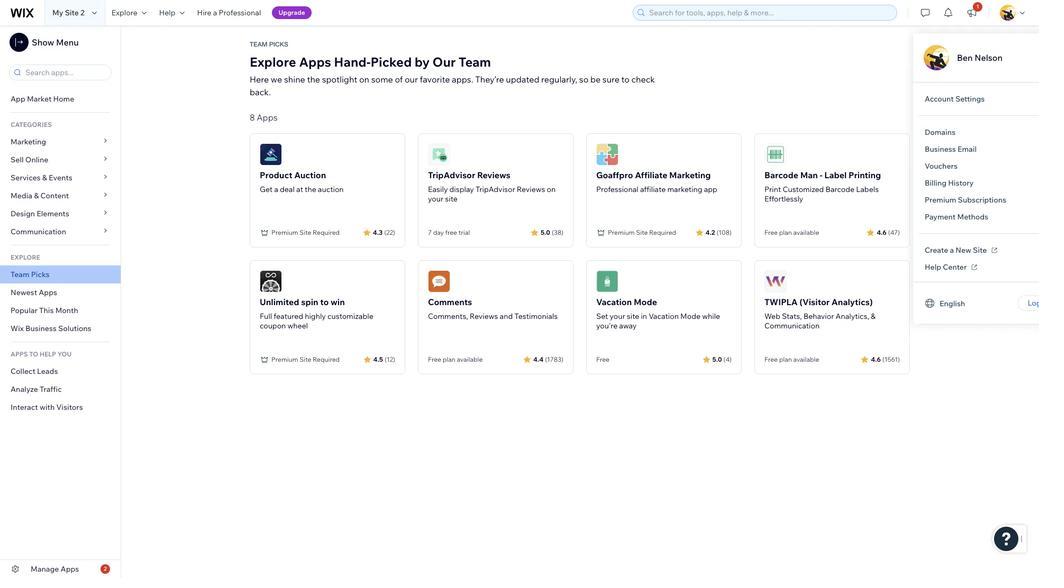 Task type: vqa. For each thing, say whether or not it's contained in the screenshot.
first 0 from the right
no



Task type: describe. For each thing, give the bounding box(es) containing it.
here
[[250, 74, 269, 85]]

site inside the vacation mode set your site in vacation mode while you're away
[[627, 312, 640, 321]]

upgrade button
[[272, 6, 312, 19]]

your inside tripadvisor reviews easily display tripadvisor reviews on your site
[[428, 194, 444, 204]]

hire a professional link
[[191, 0, 268, 25]]

english link
[[917, 295, 974, 312]]

0 horizontal spatial professional
[[219, 8, 261, 17]]

goaffpro
[[597, 170, 634, 181]]

1 vertical spatial reviews
[[517, 185, 546, 194]]

the inside product auction get a deal at the auction
[[305, 185, 316, 194]]

to
[[29, 351, 38, 358]]

show
[[32, 37, 54, 48]]

business email link
[[917, 141, 986, 158]]

apps for explore
[[299, 54, 331, 70]]

explore apps hand-picked by our team
[[250, 54, 491, 70]]

interact with visitors link
[[0, 399, 121, 417]]

& inside twipla (visitor analytics) web stats, behavior analytics, & communication
[[872, 312, 876, 321]]

premium up payment
[[926, 195, 957, 205]]

1 horizontal spatial barcode
[[826, 185, 855, 194]]

analytics,
[[836, 312, 870, 321]]

available for man
[[794, 229, 820, 237]]

premium for product auction
[[272, 229, 298, 237]]

apps to help you
[[11, 351, 72, 358]]

(1783)
[[545, 356, 564, 363]]

account
[[926, 94, 955, 104]]

required for auction
[[313, 229, 340, 237]]

premium site required for win
[[272, 356, 340, 364]]

(12)
[[385, 356, 396, 363]]

menu
[[56, 37, 79, 48]]

categories
[[11, 121, 52, 129]]

2 horizontal spatial team
[[459, 54, 491, 70]]

your inside the vacation mode set your site in vacation mode while you're away
[[610, 312, 626, 321]]

billing history link
[[917, 175, 983, 192]]

4.6 for twipla (visitor analytics)
[[872, 356, 882, 363]]

account settings link
[[917, 91, 994, 107]]

printing
[[849, 170, 882, 181]]

required for spin
[[313, 356, 340, 364]]

marketing link
[[0, 133, 121, 151]]

reviews inside 'comments comments, reviews and testimonials'
[[470, 312, 499, 321]]

picked
[[371, 54, 412, 70]]

popular this month
[[11, 306, 78, 316]]

0 horizontal spatial mode
[[634, 297, 658, 308]]

vouchers link
[[917, 158, 967, 175]]

you're
[[597, 321, 618, 331]]

my site 2
[[52, 8, 85, 17]]

0 vertical spatial picks
[[269, 41, 288, 48]]

5.0 for tripadvisor reviews
[[541, 228, 551, 236]]

app market home link
[[0, 90, 121, 108]]

help button
[[153, 0, 191, 25]]

nelson
[[975, 52, 1003, 63]]

(22)
[[384, 228, 396, 236]]

hand-
[[334, 54, 371, 70]]

marketing inside goaffpro affiliate marketing professional affiliate marketing app
[[670, 170, 711, 181]]

design
[[11, 209, 35, 219]]

free for barcode man - label printing
[[765, 229, 778, 237]]

center
[[944, 263, 968, 272]]

favorite
[[420, 74, 450, 85]]

auction
[[318, 185, 344, 194]]

collect
[[11, 367, 35, 376]]

communication inside "sidebar" element
[[11, 227, 68, 237]]

team picks inside "sidebar" element
[[11, 270, 50, 280]]

1 horizontal spatial team
[[250, 41, 268, 48]]

collect leads link
[[0, 363, 121, 381]]

coupon
[[260, 321, 286, 331]]

subscriptions
[[959, 195, 1007, 205]]

& for events
[[42, 173, 47, 183]]

a for create
[[951, 246, 955, 255]]

on inside here we shine the spotlight on some of our favorite apps. they're updated regularly, so be sure to check back.
[[360, 74, 370, 85]]

elements
[[37, 209, 69, 219]]

4.2 (108)
[[706, 228, 732, 236]]

interact
[[11, 403, 38, 412]]

you
[[58, 351, 72, 358]]

hire
[[197, 8, 212, 17]]

win
[[331, 297, 345, 308]]

plan for man
[[780, 229, 793, 237]]

to inside here we shine the spotlight on some of our favorite apps. they're updated regularly, so be sure to check back.
[[622, 74, 630, 85]]

the inside here we shine the spotlight on some of our favorite apps. they're updated regularly, so be sure to check back.
[[307, 74, 320, 85]]

1 horizontal spatial business
[[926, 145, 957, 154]]

wix business solutions link
[[0, 320, 121, 338]]

barcode man - label printing logo image
[[765, 143, 787, 166]]

help center link
[[917, 259, 986, 276]]

a inside product auction get a deal at the auction
[[274, 185, 278, 194]]

communication inside twipla (visitor analytics) web stats, behavior analytics, & communication
[[765, 321, 820, 331]]

and
[[500, 312, 513, 321]]

hire a professional
[[197, 8, 261, 17]]

while
[[703, 312, 721, 321]]

0 vertical spatial barcode
[[765, 170, 799, 181]]

behavior
[[804, 312, 835, 321]]

1 horizontal spatial vacation
[[649, 312, 679, 321]]

free plan available for comments,
[[428, 356, 483, 364]]

plan for comments,
[[443, 356, 456, 364]]

newest apps link
[[0, 284, 121, 302]]

display
[[450, 185, 474, 194]]

manage apps
[[31, 565, 79, 575]]

create a new site
[[926, 246, 988, 255]]

free plan available for man
[[765, 229, 820, 237]]

twipla
[[765, 297, 798, 308]]

here we shine the spotlight on some of our favorite apps. they're updated regularly, so be sure to check back.
[[250, 74, 655, 97]]

help for help
[[159, 8, 176, 17]]

premium site required for a
[[272, 229, 340, 237]]

1 horizontal spatial mode
[[681, 312, 701, 321]]

we
[[271, 74, 282, 85]]

(108)
[[717, 228, 732, 236]]

new
[[956, 246, 972, 255]]

help
[[40, 351, 56, 358]]

twipla (visitor analytics) logo image
[[765, 271, 787, 293]]

wheel
[[288, 321, 308, 331]]

goaffpro affiliate marketing professional affiliate marketing app
[[597, 170, 718, 194]]

apps.
[[452, 74, 474, 85]]

be
[[591, 74, 601, 85]]

4.6 (47)
[[877, 228, 901, 236]]

available for (visitor
[[794, 356, 820, 364]]

popular
[[11, 306, 38, 316]]

media & content
[[11, 191, 69, 201]]

(4)
[[724, 356, 732, 363]]

8 apps
[[250, 112, 278, 123]]

required for affiliate
[[650, 229, 677, 237]]

business email
[[926, 145, 977, 154]]

product auction logo image
[[260, 143, 282, 166]]

marketing inside "sidebar" element
[[11, 137, 46, 147]]

print
[[765, 185, 782, 194]]

help for help center
[[926, 263, 942, 272]]

some
[[372, 74, 393, 85]]

interact with visitors
[[11, 403, 83, 412]]

& for content
[[34, 191, 39, 201]]

(1561)
[[883, 356, 901, 363]]

traffic
[[40, 385, 62, 394]]

billing history
[[926, 178, 974, 188]]

marketing
[[668, 185, 703, 194]]



Task type: locate. For each thing, give the bounding box(es) containing it.
apps for 8
[[257, 112, 278, 123]]

site for product auction
[[300, 229, 312, 237]]

5.0 (38)
[[541, 228, 564, 236]]

wix business solutions
[[11, 324, 91, 334]]

1 vertical spatial to
[[320, 297, 329, 308]]

1 vertical spatial the
[[305, 185, 316, 194]]

services & events
[[11, 173, 72, 183]]

on up 5.0 (38)
[[547, 185, 556, 194]]

5.0 left '(38)'
[[541, 228, 551, 236]]

on left "some"
[[360, 74, 370, 85]]

0 horizontal spatial site
[[445, 194, 458, 204]]

plan
[[780, 229, 793, 237], [443, 356, 456, 364], [780, 356, 793, 364]]

vacation up set
[[597, 297, 632, 308]]

& right the media
[[34, 191, 39, 201]]

mode up in
[[634, 297, 658, 308]]

barcode up print at top
[[765, 170, 799, 181]]

1 horizontal spatial team picks
[[250, 41, 288, 48]]

to right sure on the top right of the page
[[622, 74, 630, 85]]

free down you're
[[597, 356, 610, 364]]

0 vertical spatial explore
[[112, 8, 138, 17]]

free down web
[[765, 356, 778, 364]]

tripadvisor up display
[[428, 170, 476, 181]]

vacation mode logo image
[[597, 271, 619, 293]]

0 horizontal spatial explore
[[112, 8, 138, 17]]

explore for explore
[[112, 8, 138, 17]]

available down behavior
[[794, 356, 820, 364]]

premium site required down wheel
[[272, 356, 340, 364]]

1 vertical spatial explore
[[250, 54, 296, 70]]

1 horizontal spatial professional
[[597, 185, 639, 194]]

reviews
[[478, 170, 511, 181], [517, 185, 546, 194], [470, 312, 499, 321]]

2 vertical spatial a
[[951, 246, 955, 255]]

0 vertical spatial team picks
[[250, 41, 288, 48]]

free plan available for (visitor
[[765, 356, 820, 364]]

0 horizontal spatial help
[[159, 8, 176, 17]]

4.6 left (47)
[[877, 228, 887, 236]]

0 horizontal spatial business
[[25, 324, 57, 334]]

1 horizontal spatial marketing
[[670, 170, 711, 181]]

0 vertical spatial communication
[[11, 227, 68, 237]]

0 horizontal spatial 5.0
[[541, 228, 551, 236]]

explore
[[11, 254, 40, 262]]

business down the popular this month
[[25, 324, 57, 334]]

analyze traffic link
[[0, 381, 121, 399]]

4.6 left (1561)
[[872, 356, 882, 363]]

communication
[[11, 227, 68, 237], [765, 321, 820, 331]]

app
[[11, 94, 25, 104]]

plan down 'effortlessly'
[[780, 229, 793, 237]]

the right shine
[[307, 74, 320, 85]]

professional down the goaffpro on the right of page
[[597, 185, 639, 194]]

unlimited spin to win logo image
[[260, 271, 282, 293]]

explore for explore apps hand-picked by our team
[[250, 54, 296, 70]]

1 vertical spatial your
[[610, 312, 626, 321]]

site inside tripadvisor reviews easily display tripadvisor reviews on your site
[[445, 194, 458, 204]]

services
[[11, 173, 41, 183]]

labels
[[857, 185, 880, 194]]

app
[[705, 185, 718, 194]]

1 vertical spatial team
[[459, 54, 491, 70]]

our
[[433, 54, 456, 70]]

effortlessly
[[765, 194, 804, 204]]

premium subscriptions link
[[917, 192, 1016, 209]]

1 vertical spatial site
[[627, 312, 640, 321]]

premium site required for professional
[[608, 229, 677, 237]]

with
[[40, 403, 55, 412]]

0 horizontal spatial on
[[360, 74, 370, 85]]

free
[[765, 229, 778, 237], [428, 356, 442, 364], [597, 356, 610, 364], [765, 356, 778, 364]]

sell online
[[11, 155, 48, 165]]

newest apps
[[11, 288, 57, 298]]

5.0
[[541, 228, 551, 236], [713, 356, 723, 363]]

explore up 'we'
[[250, 54, 296, 70]]

required down the affiliate
[[650, 229, 677, 237]]

site down wheel
[[300, 356, 312, 364]]

4.4
[[534, 356, 544, 363]]

account settings
[[926, 94, 986, 104]]

by
[[415, 54, 430, 70]]

free down 'effortlessly'
[[765, 229, 778, 237]]

design elements link
[[0, 205, 121, 223]]

marketing up marketing
[[670, 170, 711, 181]]

7
[[428, 229, 432, 237]]

professional inside goaffpro affiliate marketing professional affiliate marketing app
[[597, 185, 639, 194]]

1 vertical spatial picks
[[31, 270, 50, 280]]

site down the affiliate
[[637, 229, 648, 237]]

0 vertical spatial marketing
[[11, 137, 46, 147]]

explore
[[112, 8, 138, 17], [250, 54, 296, 70]]

0 horizontal spatial picks
[[31, 270, 50, 280]]

2 inside "sidebar" element
[[104, 566, 107, 573]]

content
[[41, 191, 69, 201]]

0 vertical spatial 4.6
[[877, 228, 887, 236]]

apps for manage
[[61, 565, 79, 575]]

team picks up 'we'
[[250, 41, 288, 48]]

1 vertical spatial team picks
[[11, 270, 50, 280]]

free plan available down stats,
[[765, 356, 820, 364]]

0 vertical spatial site
[[445, 194, 458, 204]]

methods
[[958, 212, 989, 222]]

ben
[[958, 52, 974, 63]]

4.2
[[706, 228, 716, 236]]

0 vertical spatial your
[[428, 194, 444, 204]]

available down "comments,"
[[457, 356, 483, 364]]

ben nelson
[[958, 52, 1003, 63]]

site
[[445, 194, 458, 204], [627, 312, 640, 321]]

0 vertical spatial 2
[[81, 8, 85, 17]]

picks inside "sidebar" element
[[31, 270, 50, 280]]

1
[[977, 3, 980, 10]]

team down explore
[[11, 270, 29, 280]]

required down auction
[[313, 229, 340, 237]]

apps right 8
[[257, 112, 278, 123]]

domains
[[926, 128, 956, 137]]

available for comments,
[[457, 356, 483, 364]]

4.3
[[373, 228, 383, 236]]

communication link
[[0, 223, 121, 241]]

picks
[[269, 41, 288, 48], [31, 270, 50, 280]]

1 vertical spatial 2
[[104, 566, 107, 573]]

1 vertical spatial marketing
[[670, 170, 711, 181]]

plan down stats,
[[780, 356, 793, 364]]

vacation mode set your site in vacation mode while you're away
[[597, 297, 721, 331]]

comments logo image
[[428, 271, 451, 293]]

professional right hire
[[219, 8, 261, 17]]

0 vertical spatial the
[[307, 74, 320, 85]]

site up free
[[445, 194, 458, 204]]

a right hire
[[213, 8, 217, 17]]

marketing down categories
[[11, 137, 46, 147]]

explore left help button
[[112, 8, 138, 17]]

0 horizontal spatial vacation
[[597, 297, 632, 308]]

1 vertical spatial business
[[25, 324, 57, 334]]

spin
[[301, 297, 319, 308]]

0 vertical spatial mode
[[634, 297, 658, 308]]

1 vertical spatial vacation
[[649, 312, 679, 321]]

free for twipla (visitor analytics)
[[765, 356, 778, 364]]

to left win
[[320, 297, 329, 308]]

5.0 left (4)
[[713, 356, 723, 363]]

vacation right in
[[649, 312, 679, 321]]

premium down deal
[[272, 229, 298, 237]]

1 horizontal spatial communication
[[765, 321, 820, 331]]

your right set
[[610, 312, 626, 321]]

premium site required down the affiliate
[[608, 229, 677, 237]]

apps up the this
[[39, 288, 57, 298]]

site right new
[[974, 246, 988, 255]]

1 vertical spatial 4.6
[[872, 356, 882, 363]]

site for goaffpro affiliate marketing
[[637, 229, 648, 237]]

picks up newest apps
[[31, 270, 50, 280]]

professional
[[219, 8, 261, 17], [597, 185, 639, 194]]

2 right manage apps
[[104, 566, 107, 573]]

email
[[958, 145, 977, 154]]

2 vertical spatial team
[[11, 270, 29, 280]]

4.6 for barcode man - label printing
[[877, 228, 887, 236]]

business down domains
[[926, 145, 957, 154]]

free plan available down 'effortlessly'
[[765, 229, 820, 237]]

0 vertical spatial professional
[[219, 8, 261, 17]]

premium subscriptions
[[926, 195, 1007, 205]]

history
[[949, 178, 974, 188]]

they're
[[476, 74, 504, 85]]

0 horizontal spatial 2
[[81, 8, 85, 17]]

1 horizontal spatial help
[[926, 263, 942, 272]]

1 vertical spatial barcode
[[826, 185, 855, 194]]

0 vertical spatial tripadvisor
[[428, 170, 476, 181]]

0 vertical spatial reviews
[[478, 170, 511, 181]]

sidebar element
[[0, 25, 121, 579]]

the right at
[[305, 185, 316, 194]]

2 vertical spatial reviews
[[470, 312, 499, 321]]

site down at
[[300, 229, 312, 237]]

8
[[250, 112, 255, 123]]

mode left while
[[681, 312, 701, 321]]

sell
[[11, 155, 24, 165]]

1 vertical spatial communication
[[765, 321, 820, 331]]

online
[[25, 155, 48, 165]]

0 vertical spatial &
[[42, 173, 47, 183]]

a left new
[[951, 246, 955, 255]]

0 horizontal spatial a
[[213, 8, 217, 17]]

Search for tools, apps, help & more... field
[[647, 5, 894, 20]]

picks down upgrade button
[[269, 41, 288, 48]]

0 horizontal spatial communication
[[11, 227, 68, 237]]

site for unlimited spin to win
[[300, 356, 312, 364]]

0 vertical spatial help
[[159, 8, 176, 17]]

unlimited
[[260, 297, 299, 308]]

1 horizontal spatial on
[[547, 185, 556, 194]]

free for comments
[[428, 356, 442, 364]]

team picks down explore
[[11, 270, 50, 280]]

auction
[[294, 170, 326, 181]]

0 horizontal spatial to
[[320, 297, 329, 308]]

team up apps.
[[459, 54, 491, 70]]

premium for goaffpro affiliate marketing
[[608, 229, 635, 237]]

team inside "sidebar" element
[[11, 270, 29, 280]]

regularly,
[[542, 74, 578, 85]]

a right get
[[274, 185, 278, 194]]

site
[[65, 8, 79, 17], [300, 229, 312, 237], [637, 229, 648, 237], [974, 246, 988, 255], [300, 356, 312, 364]]

app market home
[[11, 94, 74, 104]]

2 right my
[[81, 8, 85, 17]]

required down "highly"
[[313, 356, 340, 364]]

testimonials
[[515, 312, 558, 321]]

unlimited spin to win full featured highly customizable coupon wheel
[[260, 297, 374, 331]]

market
[[27, 94, 52, 104]]

0 vertical spatial team
[[250, 41, 268, 48]]

& right the analytics,
[[872, 312, 876, 321]]

team
[[250, 41, 268, 48], [459, 54, 491, 70], [11, 270, 29, 280]]

show menu button
[[10, 33, 79, 52]]

goaffpro affiliate marketing logo image
[[597, 143, 619, 166]]

a for hire
[[213, 8, 217, 17]]

premium up vacation mode logo
[[608, 229, 635, 237]]

0 horizontal spatial marketing
[[11, 137, 46, 147]]

4.6 (1561)
[[872, 356, 901, 363]]

(visitor
[[800, 297, 830, 308]]

apps
[[299, 54, 331, 70], [257, 112, 278, 123], [39, 288, 57, 298], [61, 565, 79, 575]]

available down 'effortlessly'
[[794, 229, 820, 237]]

my
[[52, 8, 63, 17]]

site left in
[[627, 312, 640, 321]]

on inside tripadvisor reviews easily display tripadvisor reviews on your site
[[547, 185, 556, 194]]

premium down coupon
[[272, 356, 298, 364]]

1 horizontal spatial your
[[610, 312, 626, 321]]

0 vertical spatial to
[[622, 74, 630, 85]]

apps for newest
[[39, 288, 57, 298]]

0 vertical spatial business
[[926, 145, 957, 154]]

away
[[620, 321, 637, 331]]

0 horizontal spatial your
[[428, 194, 444, 204]]

popular this month link
[[0, 302, 121, 320]]

1 vertical spatial &
[[34, 191, 39, 201]]

5.0 for vacation mode
[[713, 356, 723, 363]]

1 horizontal spatial explore
[[250, 54, 296, 70]]

premium site required down at
[[272, 229, 340, 237]]

communication down the twipla
[[765, 321, 820, 331]]

communication down the design elements at left top
[[11, 227, 68, 237]]

& left events
[[42, 173, 47, 183]]

0 horizontal spatial barcode
[[765, 170, 799, 181]]

to inside unlimited spin to win full featured highly customizable coupon wheel
[[320, 297, 329, 308]]

help inside button
[[159, 8, 176, 17]]

Search apps... field
[[22, 65, 108, 80]]

0 horizontal spatial team
[[11, 270, 29, 280]]

1 horizontal spatial to
[[622, 74, 630, 85]]

site right my
[[65, 8, 79, 17]]

1 horizontal spatial site
[[627, 312, 640, 321]]

media
[[11, 191, 32, 201]]

1 vertical spatial mode
[[681, 312, 701, 321]]

tripadvisor reviews easily display tripadvisor reviews on your site
[[428, 170, 556, 204]]

apps up shine
[[299, 54, 331, 70]]

0 horizontal spatial team picks
[[11, 270, 50, 280]]

services & events link
[[0, 169, 121, 187]]

wix
[[11, 324, 24, 334]]

create
[[926, 246, 949, 255]]

free right (12)
[[428, 356, 442, 364]]

plan down "comments,"
[[443, 356, 456, 364]]

featured
[[274, 312, 303, 321]]

visitors
[[56, 403, 83, 412]]

deal
[[280, 185, 295, 194]]

1 vertical spatial a
[[274, 185, 278, 194]]

1 vertical spatial on
[[547, 185, 556, 194]]

plan for (visitor
[[780, 356, 793, 364]]

tripadvisor reviews logo image
[[428, 143, 451, 166]]

free
[[446, 229, 458, 237]]

2 horizontal spatial &
[[872, 312, 876, 321]]

1 vertical spatial tripadvisor
[[476, 185, 516, 194]]

check
[[632, 74, 655, 85]]

premium for unlimited spin to win
[[272, 356, 298, 364]]

free plan available down "comments,"
[[428, 356, 483, 364]]

1 vertical spatial 5.0
[[713, 356, 723, 363]]

1 horizontal spatial 2
[[104, 566, 107, 573]]

2 vertical spatial &
[[872, 312, 876, 321]]

0 vertical spatial a
[[213, 8, 217, 17]]

team up here
[[250, 41, 268, 48]]

help left hire
[[159, 8, 176, 17]]

1 horizontal spatial picks
[[269, 41, 288, 48]]

0 horizontal spatial &
[[34, 191, 39, 201]]

1 horizontal spatial &
[[42, 173, 47, 183]]

0 vertical spatial vacation
[[597, 297, 632, 308]]

apps right manage
[[61, 565, 79, 575]]

help down create
[[926, 263, 942, 272]]

tripadvisor right display
[[476, 185, 516, 194]]

1 horizontal spatial 5.0
[[713, 356, 723, 363]]

customized
[[783, 185, 825, 194]]

business inside "sidebar" element
[[25, 324, 57, 334]]

your left display
[[428, 194, 444, 204]]

1 vertical spatial professional
[[597, 185, 639, 194]]

1 vertical spatial help
[[926, 263, 942, 272]]

easily
[[428, 185, 448, 194]]

log
[[1028, 299, 1040, 308]]

2 horizontal spatial a
[[951, 246, 955, 255]]

0 vertical spatial 5.0
[[541, 228, 551, 236]]

1 horizontal spatial a
[[274, 185, 278, 194]]

barcode down 'label'
[[826, 185, 855, 194]]

0 vertical spatial on
[[360, 74, 370, 85]]



